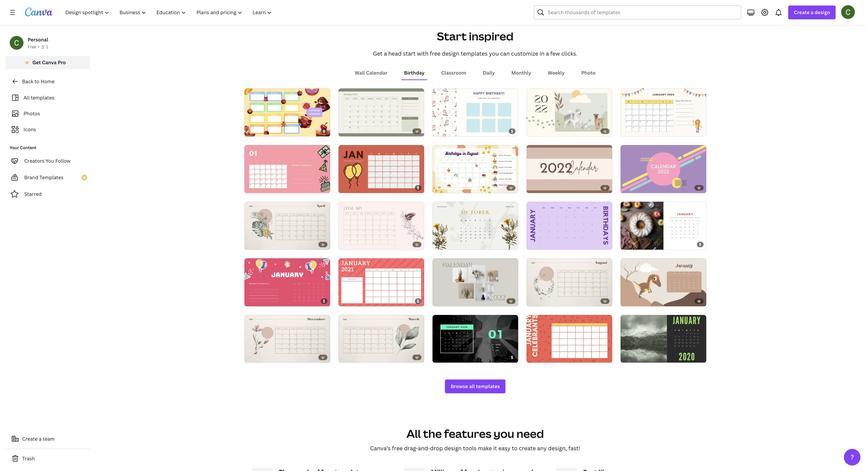 Task type: locate. For each thing, give the bounding box(es) containing it.
1 for colourful birthday calendar image at top left
[[249, 185, 251, 190]]

you inside the all the features you need canva's free drag-and-drop design tools make it easy to create any design, fast!
[[494, 427, 514, 442]]

creators you follow link
[[6, 154, 90, 168]]

drop
[[430, 445, 443, 453]]

1 vertical spatial all
[[407, 427, 421, 442]]

12 for modern cake photos birthday calendar
[[633, 242, 637, 247]]

canva
[[42, 59, 57, 66]]

create for create a team
[[22, 436, 38, 443]]

a for head
[[384, 50, 387, 57]]

create inside button
[[22, 436, 38, 443]]

1 horizontal spatial create
[[794, 9, 810, 16]]

1 of 12
[[343, 128, 355, 133], [437, 128, 449, 133], [625, 128, 637, 133], [249, 185, 261, 190], [343, 185, 355, 190], [531, 242, 543, 247], [625, 242, 637, 247], [249, 298, 261, 303], [343, 298, 355, 303], [625, 298, 637, 303], [437, 355, 449, 360], [531, 355, 543, 360], [625, 355, 637, 360]]

12 for teal black and white architecture birthday calendar image
[[445, 355, 449, 360]]

birthday button
[[401, 66, 428, 80]]

1 of 13
[[531, 128, 543, 133], [531, 185, 543, 190], [625, 185, 637, 190], [343, 242, 355, 247]]

colourful illustration children's birthday calendar 2024 image
[[621, 88, 706, 137]]

0 vertical spatial get
[[373, 50, 383, 57]]

you
[[489, 50, 499, 57], [494, 427, 514, 442]]

of for colourful birthday calendar image at top left
[[252, 185, 256, 190]]

1 horizontal spatial get
[[373, 50, 383, 57]]

of for the purple playful memphis 2022 calendar image
[[628, 185, 632, 190]]

home
[[41, 78, 54, 85]]

12
[[351, 128, 355, 133], [445, 128, 449, 133], [633, 128, 637, 133], [257, 185, 261, 190], [351, 185, 355, 190], [539, 242, 543, 247], [633, 242, 637, 247], [257, 298, 261, 303], [351, 298, 355, 303], [633, 298, 637, 303], [445, 355, 449, 360], [539, 355, 543, 360], [633, 355, 637, 360]]

free right with
[[430, 50, 441, 57]]

1 for the purple playful memphis 2022 calendar image
[[625, 185, 628, 190]]

get
[[373, 50, 383, 57], [32, 59, 41, 66]]

to right easy
[[512, 445, 518, 453]]

design inside dropdown button
[[815, 9, 830, 16]]

2 vertical spatial design
[[444, 445, 462, 453]]

you up easy
[[494, 427, 514, 442]]

design,
[[548, 445, 567, 453]]

12 for "colorful playful illustration dinosaur 2022 calendar" image
[[633, 298, 637, 303]]

design down 'start'
[[442, 50, 460, 57]]

tools
[[463, 445, 477, 453]]

1 vertical spatial you
[[494, 427, 514, 442]]

1 for sage green minimalist 2022 calendar image
[[343, 128, 345, 133]]

create
[[794, 9, 810, 16], [22, 436, 38, 443]]

None search field
[[534, 6, 742, 19]]

13 for the purple playful memphis 2022 calendar image
[[633, 185, 637, 190]]

of for colorful watercolor animal illustration 2022 calendar image
[[534, 128, 538, 133]]

create inside dropdown button
[[794, 9, 810, 16]]

0 vertical spatial create
[[794, 9, 810, 16]]

customize
[[511, 50, 538, 57]]

starred link
[[6, 187, 90, 201]]

classroom button
[[439, 66, 469, 80]]

1 for teal black and white architecture birthday calendar image
[[437, 355, 439, 360]]

a for design
[[811, 9, 814, 16]]

1 of 12 for colourful birthday calendar image at top left
[[249, 185, 261, 190]]

pastel illustrated flowers and animals birthday calendar image
[[432, 88, 518, 137]]

of for teal black and white architecture birthday calendar image
[[440, 355, 444, 360]]

all
[[24, 94, 30, 101], [407, 427, 421, 442]]

of for "colourful illustration children's birthday calendar 2024" image
[[628, 128, 632, 133]]

beige minimal botanical august 2022 calendar image
[[527, 258, 612, 307]]

with
[[417, 50, 429, 57]]

templates down back to home
[[31, 94, 54, 101]]

beige minimalist botanical october 2022 calendar image
[[432, 202, 518, 250]]

design left christina overa icon
[[815, 9, 830, 16]]

of
[[346, 128, 350, 133], [440, 128, 444, 133], [534, 128, 538, 133], [628, 128, 632, 133], [252, 185, 256, 190], [346, 185, 350, 190], [534, 185, 538, 190], [628, 185, 632, 190], [346, 242, 350, 247], [534, 242, 538, 247], [628, 242, 632, 247], [252, 298, 256, 303], [346, 298, 350, 303], [628, 298, 632, 303], [440, 355, 444, 360], [534, 355, 538, 360], [628, 355, 632, 360]]

0 horizontal spatial free
[[392, 445, 403, 453]]

1 for colorful watercolor animal illustration 2022 calendar image
[[531, 128, 533, 133]]

12 for pastel illustrated flowers and animals birthday calendar image
[[445, 128, 449, 133]]

$ for colorful balloons confetti birthday calendar image
[[323, 299, 325, 304]]

back to home
[[22, 78, 54, 85]]

1 horizontal spatial all
[[407, 427, 421, 442]]

free left drag-
[[392, 445, 403, 453]]

0 vertical spatial templates
[[461, 50, 488, 57]]

all templates
[[24, 94, 54, 101]]

your
[[10, 145, 19, 151]]

of for pastel illustrated flowers and animals birthday calendar image
[[440, 128, 444, 133]]

1 for pastel illustrated flowers and animals birthday calendar image
[[437, 128, 439, 133]]

daily
[[483, 70, 495, 76]]

12 for red and orange confetti birthday calendar image
[[539, 355, 543, 360]]

any
[[537, 445, 547, 453]]

get for get canva pro
[[32, 59, 41, 66]]

a for team
[[39, 436, 42, 443]]

back to home link
[[6, 75, 90, 89]]

trash link
[[6, 452, 90, 466]]

photo
[[582, 70, 596, 76]]

0 vertical spatial you
[[489, 50, 499, 57]]

0 horizontal spatial get
[[32, 59, 41, 66]]

clicks.
[[561, 50, 578, 57]]

design
[[815, 9, 830, 16], [442, 50, 460, 57], [444, 445, 462, 453]]

features
[[444, 427, 492, 442]]

0 horizontal spatial to
[[34, 78, 39, 85]]

browse all templates link
[[445, 380, 506, 394]]

the
[[423, 427, 442, 442]]

free
[[28, 44, 36, 50]]

1 of 12 for pastel illustrated flowers and animals birthday calendar image
[[437, 128, 449, 133]]

1 of 12 for sage green minimalist 2022 calendar image
[[343, 128, 355, 133]]

free
[[430, 50, 441, 57], [392, 445, 403, 453]]

0 horizontal spatial create
[[22, 436, 38, 443]]

get left head
[[373, 50, 383, 57]]

a
[[811, 9, 814, 16], [384, 50, 387, 57], [546, 50, 549, 57], [39, 436, 42, 443]]

all templates link
[[10, 91, 86, 104]]

0 vertical spatial all
[[24, 94, 30, 101]]

1 for red and orange confetti birthday calendar image
[[531, 355, 533, 360]]

christina overa image
[[841, 5, 855, 19]]

1 horizontal spatial to
[[512, 445, 518, 453]]

of for the minimal botanical butterflies 2022 calendar image
[[346, 242, 350, 247]]

you left can
[[489, 50, 499, 57]]

all up drag-
[[407, 427, 421, 442]]

all inside the all the features you need canva's free drag-and-drop design tools make it easy to create any design, fast!
[[407, 427, 421, 442]]

yellow pink colorful cute august 2023 birthday calendar image
[[432, 145, 518, 193]]

$
[[323, 129, 325, 134], [511, 129, 513, 134], [417, 185, 419, 190], [699, 242, 702, 247], [323, 299, 325, 304], [417, 299, 419, 304], [511, 355, 513, 361]]

0 vertical spatial design
[[815, 9, 830, 16]]

brown delicate minimal 2022 calendar image
[[527, 145, 612, 193]]

to inside the all the features you need canva's free drag-and-drop design tools make it easy to create any design, fast!
[[512, 445, 518, 453]]

1 of 12 link
[[338, 88, 424, 137], [432, 88, 518, 137], [621, 88, 706, 137], [244, 145, 330, 193], [338, 145, 424, 193], [527, 202, 612, 250], [621, 202, 706, 250], [244, 258, 330, 307], [338, 258, 424, 307], [621, 258, 706, 307], [432, 315, 518, 363], [527, 315, 612, 363], [621, 315, 706, 363]]

templates right all
[[476, 384, 500, 390]]

wall
[[355, 70, 365, 76]]

a inside button
[[39, 436, 42, 443]]

1 vertical spatial free
[[392, 445, 403, 453]]

of for sage green minimalist 2022 calendar image
[[346, 128, 350, 133]]

1 of 12 for teal black and white architecture birthday calendar image
[[437, 355, 449, 360]]

1 of 12 for modern cake photos birthday calendar
[[625, 242, 637, 247]]

1 of 12 for black and green with grayscale landscape photos daily calendar
[[625, 355, 637, 360]]

of for rainbow stripes weekly calendar image at left bottom
[[346, 298, 350, 303]]

12 for black and green with grayscale landscape photos daily calendar
[[633, 355, 637, 360]]

minimal botanical butterflies 2022 calendar image
[[338, 202, 424, 250]]

need
[[517, 427, 544, 442]]

all for the
[[407, 427, 421, 442]]

and-
[[418, 445, 430, 453]]

templates down start inspired
[[461, 50, 488, 57]]

1 of 13 link
[[527, 88, 612, 137], [527, 145, 612, 193], [621, 145, 706, 193], [338, 202, 424, 250]]

1 of 13 for the minimal botanical butterflies 2022 calendar image
[[343, 242, 355, 247]]

1 vertical spatial get
[[32, 59, 41, 66]]

fast!
[[569, 445, 580, 453]]

to right back
[[34, 78, 39, 85]]

get canva pro
[[32, 59, 66, 66]]

colorful watercolor animal illustration 2022 calendar image
[[527, 88, 612, 137]]

start
[[437, 29, 467, 44]]

get a head start with free design templates you can customize in a few clicks.
[[373, 50, 578, 57]]

get inside button
[[32, 59, 41, 66]]

13 for the minimal botanical butterflies 2022 calendar image
[[351, 242, 355, 247]]

13 for colorful watercolor animal illustration 2022 calendar image
[[539, 128, 543, 133]]

back
[[22, 78, 33, 85]]

brand
[[24, 174, 38, 181]]

Search search field
[[548, 6, 737, 19]]

1 for the minimal botanical butterflies 2022 calendar image
[[343, 242, 345, 247]]

all the features you need canva's free drag-and-drop design tools make it easy to create any design, fast!
[[370, 427, 580, 453]]

1 of 12 for colorful balloons confetti birthday calendar image
[[249, 298, 261, 303]]

to
[[34, 78, 39, 85], [512, 445, 518, 453]]

12 for rainbow stripes weekly calendar image at left bottom
[[351, 298, 355, 303]]

12 for colorful balloons confetti birthday calendar image
[[257, 298, 261, 303]]

design right drop
[[444, 445, 462, 453]]

canva's
[[370, 445, 391, 453]]

1 horizontal spatial free
[[430, 50, 441, 57]]

13 for brown delicate minimal 2022 calendar image
[[539, 185, 543, 190]]

all down back
[[24, 94, 30, 101]]

get left canva
[[32, 59, 41, 66]]

classroom
[[441, 70, 466, 76]]

a inside dropdown button
[[811, 9, 814, 16]]

make
[[478, 445, 492, 453]]

1 vertical spatial templates
[[31, 94, 54, 101]]

icons link
[[10, 123, 86, 136]]

browse all templates
[[451, 384, 500, 390]]

13
[[539, 128, 543, 133], [539, 185, 543, 190], [633, 185, 637, 190], [351, 242, 355, 247]]

1 vertical spatial create
[[22, 436, 38, 443]]

you
[[46, 158, 54, 164]]

1 of 12 for rainbow stripes weekly calendar image at left bottom
[[343, 298, 355, 303]]

creators you follow
[[24, 158, 71, 164]]

12 for red balloons illustrations birthday calendar image
[[351, 185, 355, 190]]

content
[[20, 145, 36, 151]]

12 for "colourful illustration children's birthday calendar 2024" image
[[633, 128, 637, 133]]

1 for brown delicate minimal 2022 calendar image
[[531, 185, 533, 190]]

templates
[[461, 50, 488, 57], [31, 94, 54, 101], [476, 384, 500, 390]]

weekly
[[548, 70, 565, 76]]

beige minimal botanical april 2022 calendar image
[[244, 202, 330, 250]]

get for get a head start with free design templates you can customize in a few clicks.
[[373, 50, 383, 57]]

1 vertical spatial to
[[512, 445, 518, 453]]

0 horizontal spatial all
[[24, 94, 30, 101]]

beige minimal botanical march 2022 calendar image
[[338, 315, 424, 363]]

purple playful memphis 2022 calendar image
[[621, 145, 706, 193]]



Task type: vqa. For each thing, say whether or not it's contained in the screenshot.
Sign
no



Task type: describe. For each thing, give the bounding box(es) containing it.
1 of 12 for "colourful illustration children's birthday calendar 2024" image
[[625, 128, 637, 133]]

daily button
[[480, 66, 498, 80]]

of for modern cake photos birthday calendar
[[628, 242, 632, 247]]

rainbow stripes weekly calendar image
[[338, 258, 424, 307]]

create a team button
[[6, 433, 90, 447]]

free •
[[28, 44, 39, 50]]

black and green with grayscale landscape photos daily calendar image
[[621, 315, 706, 363]]

1 for black and green with grayscale landscape photos daily calendar
[[625, 355, 628, 360]]

1 of 13 for the purple playful memphis 2022 calendar image
[[625, 185, 637, 190]]

calendar
[[366, 70, 388, 76]]

follow
[[55, 158, 71, 164]]

beige olive modern minimalist calendar image
[[432, 258, 518, 307]]

starred
[[24, 191, 42, 197]]

photo button
[[579, 66, 599, 80]]

colourful birthday calendar image
[[244, 145, 330, 193]]

$ for teal black and white architecture birthday calendar image
[[511, 355, 513, 361]]

icons
[[24, 126, 36, 133]]

birthday
[[404, 70, 425, 76]]

monthly
[[512, 70, 531, 76]]

design inside the all the features you need canva's free drag-and-drop design tools make it easy to create any design, fast!
[[444, 445, 462, 453]]

photos
[[24, 110, 40, 117]]

trash
[[22, 456, 35, 462]]

create a team
[[22, 436, 55, 443]]

personal
[[28, 36, 48, 43]]

$ for modern cake photos birthday calendar
[[699, 242, 702, 247]]

red balloons illustrations birthday calendar image
[[338, 145, 424, 193]]

of for colorful balloons confetti birthday calendar image
[[252, 298, 256, 303]]

creators
[[24, 158, 44, 164]]

0 vertical spatial to
[[34, 78, 39, 85]]

teal black and white architecture birthday calendar image
[[432, 315, 518, 363]]

templates
[[39, 174, 64, 181]]

1 of 13 for brown delicate minimal 2022 calendar image
[[531, 185, 543, 190]]

start
[[403, 50, 416, 57]]

1 for "colourful illustration children's birthday calendar 2024" image
[[625, 128, 628, 133]]

1 of 12 for red and orange confetti birthday calendar image
[[531, 355, 543, 360]]

start inspired
[[437, 29, 514, 44]]

free inside the all the features you need canva's free drag-and-drop design tools make it easy to create any design, fast!
[[392, 445, 403, 453]]

1 for modern cake photos birthday calendar
[[625, 242, 628, 247]]

head
[[388, 50, 402, 57]]

1 for red balloons illustrations birthday calendar image
[[343, 185, 345, 190]]

few
[[551, 50, 560, 57]]

wall calendar
[[355, 70, 388, 76]]

in
[[540, 50, 545, 57]]

all for templates
[[24, 94, 30, 101]]

•
[[38, 44, 39, 50]]

purple and blue bold birthday calendar image
[[527, 202, 612, 250]]

your content
[[10, 145, 36, 151]]

of for 'purple and blue bold birthday calendar' image
[[534, 242, 538, 247]]

1 for rainbow stripes weekly calendar image at left bottom
[[343, 298, 345, 303]]

of for brown delicate minimal 2022 calendar image
[[534, 185, 538, 190]]

1 vertical spatial design
[[442, 50, 460, 57]]

brand templates link
[[6, 171, 90, 185]]

1 of 12 for red balloons illustrations birthday calendar image
[[343, 185, 355, 190]]

2 vertical spatial templates
[[476, 384, 500, 390]]

inspired
[[469, 29, 514, 44]]

$ for pastel illustrated flowers and animals birthday calendar image
[[511, 129, 513, 134]]

get canva pro button
[[6, 56, 90, 69]]

colorful cute illustration sweet candy birthday calendar image
[[244, 88, 330, 137]]

of for red and orange confetti birthday calendar image
[[534, 355, 538, 360]]

all
[[469, 384, 475, 390]]

1 of 13 for colorful watercolor animal illustration 2022 calendar image
[[531, 128, 543, 133]]

1 of 12 for "colorful playful illustration dinosaur 2022 calendar" image
[[625, 298, 637, 303]]

create
[[519, 445, 536, 453]]

1 for colorful balloons confetti birthday calendar image
[[249, 298, 251, 303]]

12 for colourful birthday calendar image at top left
[[257, 185, 261, 190]]

1 for 'purple and blue bold birthday calendar' image
[[531, 242, 533, 247]]

red and orange confetti birthday calendar image
[[527, 315, 612, 363]]

0 vertical spatial free
[[430, 50, 441, 57]]

top level navigation element
[[61, 6, 278, 19]]

wall calendar button
[[352, 66, 390, 80]]

colorful balloons confetti birthday calendar image
[[244, 258, 330, 307]]

create a design button
[[789, 6, 836, 19]]

photos link
[[10, 107, 86, 120]]

beige minimal botanical december 2022 calendar image
[[244, 315, 330, 363]]

modern cake photos birthday calendar image
[[621, 202, 706, 250]]

browse
[[451, 384, 468, 390]]

1 for "colorful playful illustration dinosaur 2022 calendar" image
[[625, 298, 628, 303]]

of for "colorful playful illustration dinosaur 2022 calendar" image
[[628, 298, 632, 303]]

easy
[[499, 445, 511, 453]]

it
[[493, 445, 497, 453]]

weekly button
[[545, 66, 568, 80]]

create for create a design
[[794, 9, 810, 16]]

can
[[500, 50, 510, 57]]

1 of 12 for 'purple and blue bold birthday calendar' image
[[531, 242, 543, 247]]

monthly button
[[509, 66, 534, 80]]

$ for red balloons illustrations birthday calendar image
[[417, 185, 419, 190]]

of for black and green with grayscale landscape photos daily calendar
[[628, 355, 632, 360]]

sage green minimalist 2022 calendar image
[[338, 88, 424, 137]]

pro
[[58, 59, 66, 66]]

colorful playful illustration dinosaur 2022 calendar image
[[621, 258, 706, 307]]

create a design
[[794, 9, 830, 16]]

12 for 'purple and blue bold birthday calendar' image
[[539, 242, 543, 247]]

brand templates
[[24, 174, 64, 181]]

team
[[43, 436, 55, 443]]

drag-
[[404, 445, 418, 453]]

12 for sage green minimalist 2022 calendar image
[[351, 128, 355, 133]]

$ for rainbow stripes weekly calendar image at left bottom
[[417, 299, 419, 304]]

of for red balloons illustrations birthday calendar image
[[346, 185, 350, 190]]



